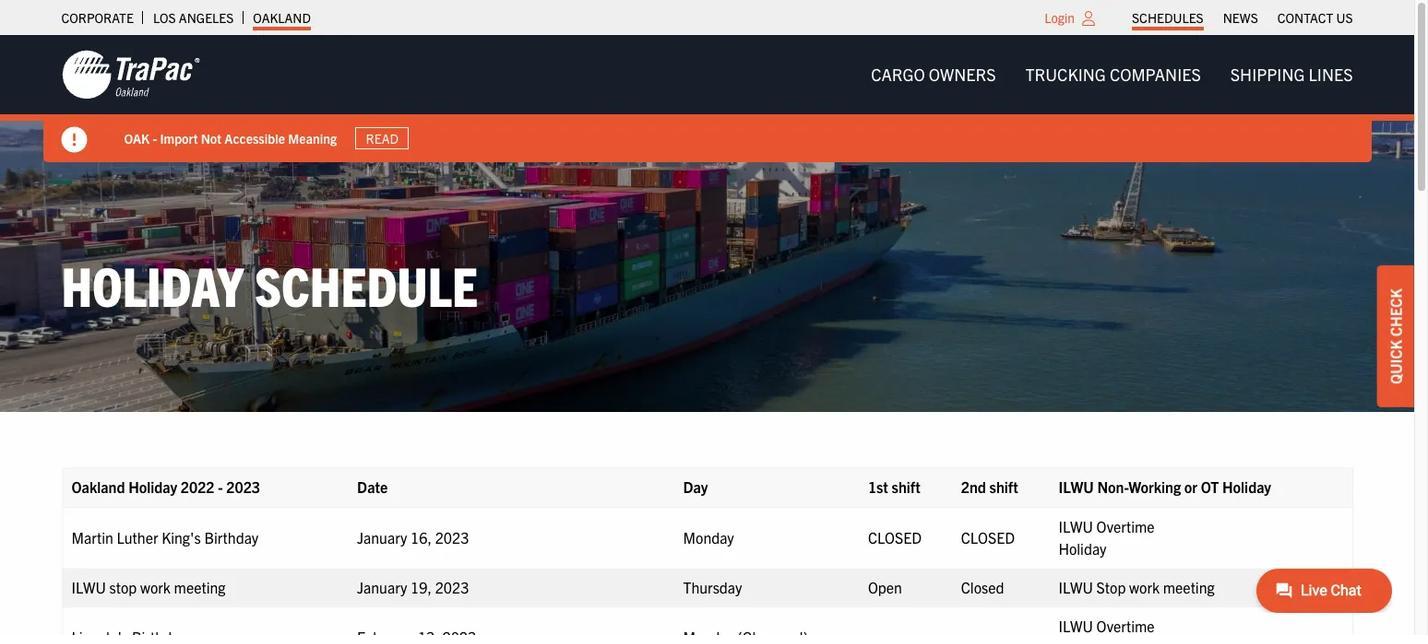 Task type: describe. For each thing, give the bounding box(es) containing it.
work for stop
[[1130, 579, 1160, 597]]

meeting for ilwu stop work meeting
[[1164, 579, 1215, 597]]

oakland for oakland
[[253, 9, 311, 26]]

cargo owners
[[871, 64, 996, 85]]

los angeles link
[[153, 5, 234, 30]]

light image
[[1083, 11, 1096, 26]]

luther
[[117, 529, 158, 548]]

ilwu for ilwu overtime holiday
[[1059, 518, 1094, 537]]

day
[[683, 478, 708, 497]]

contact
[[1278, 9, 1334, 26]]

2 closed from the left
[[962, 529, 1015, 548]]

news
[[1224, 9, 1259, 26]]

birthday
[[204, 529, 259, 548]]

ilwu for ilwu stop work meeting
[[1059, 579, 1094, 597]]

login
[[1045, 9, 1075, 26]]

oakland image
[[61, 49, 200, 101]]

ot
[[1201, 478, 1220, 497]]

ilwu stop work meeting
[[72, 579, 226, 597]]

2nd shift
[[962, 478, 1019, 497]]

read
[[366, 130, 399, 147]]

quick check
[[1387, 289, 1406, 384]]

lines
[[1309, 64, 1354, 85]]

16,
[[411, 529, 432, 548]]

contact us
[[1278, 9, 1354, 26]]

stop
[[109, 579, 137, 597]]

martin luther king's birthday
[[72, 529, 262, 548]]

accessible
[[225, 130, 285, 146]]

quick check link
[[1378, 266, 1415, 407]]

monday
[[683, 529, 734, 548]]

ilwu stop work meeting
[[1059, 579, 1215, 597]]

schedules
[[1133, 9, 1204, 26]]

0 vertical spatial -
[[153, 130, 157, 146]]

cargo owners link
[[857, 56, 1011, 93]]

shipping
[[1231, 64, 1305, 85]]

owners
[[929, 64, 996, 85]]

trucking companies
[[1026, 64, 1202, 85]]

or
[[1185, 478, 1198, 497]]

trucking
[[1026, 64, 1106, 85]]

stop
[[1097, 579, 1126, 597]]

oak
[[124, 130, 150, 146]]

corporate link
[[61, 5, 134, 30]]

check
[[1387, 289, 1406, 337]]

schedules link
[[1133, 5, 1204, 30]]

menu bar inside banner
[[857, 56, 1368, 93]]

overtime
[[1097, 518, 1155, 537]]

schedule
[[255, 251, 478, 319]]

quick
[[1387, 340, 1406, 384]]



Task type: locate. For each thing, give the bounding box(es) containing it.
menu bar
[[1123, 5, 1363, 30], [857, 56, 1368, 93]]

january for january 16, 2023
[[357, 529, 407, 548]]

oakland up martin
[[72, 478, 125, 497]]

19,
[[411, 579, 432, 597]]

oak - import not accessible meaning
[[124, 130, 337, 146]]

trucking companies link
[[1011, 56, 1216, 93]]

oakland holiday 2022 - 2023
[[72, 478, 260, 497]]

2 shift from the left
[[990, 478, 1019, 497]]

2 work from the left
[[1130, 579, 1160, 597]]

1 horizontal spatial oakland
[[253, 9, 311, 26]]

ilwu for ilwu stop work meeting
[[72, 579, 106, 597]]

2 meeting from the left
[[1164, 579, 1215, 597]]

banner
[[0, 35, 1429, 162]]

0 horizontal spatial work
[[140, 579, 171, 597]]

0 horizontal spatial meeting
[[174, 579, 226, 597]]

ilwu overtime holiday
[[1059, 518, 1155, 559]]

1 vertical spatial -
[[218, 478, 223, 497]]

shipping lines
[[1231, 64, 1354, 85]]

martin
[[72, 529, 113, 548]]

not
[[201, 130, 222, 146]]

oakland for oakland holiday 2022 - 2023
[[72, 478, 125, 497]]

2023 for january 19, 2023
[[435, 579, 469, 597]]

2nd
[[962, 478, 987, 497]]

shift right 1st
[[892, 478, 921, 497]]

0 vertical spatial menu bar
[[1123, 5, 1363, 30]]

shift right 2nd
[[990, 478, 1019, 497]]

menu bar down light icon
[[857, 56, 1368, 93]]

menu bar containing schedules
[[1123, 5, 1363, 30]]

shipping lines link
[[1216, 56, 1368, 93]]

january
[[357, 529, 407, 548], [357, 579, 407, 597]]

january 19, 2023
[[357, 579, 469, 597]]

oakland
[[253, 9, 311, 26], [72, 478, 125, 497]]

0 vertical spatial january
[[357, 529, 407, 548]]

1 vertical spatial menu bar
[[857, 56, 1368, 93]]

shift for 2nd shift
[[990, 478, 1019, 497]]

1 shift from the left
[[892, 478, 921, 497]]

meeting down king's
[[174, 579, 226, 597]]

2 vertical spatial 2023
[[435, 579, 469, 597]]

1st shift
[[868, 478, 921, 497]]

working
[[1129, 478, 1182, 497]]

january for january 19, 2023
[[357, 579, 407, 597]]

0 horizontal spatial shift
[[892, 478, 921, 497]]

holiday
[[61, 251, 244, 319], [128, 478, 177, 497], [1223, 478, 1272, 497], [1059, 540, 1107, 559]]

shift for 1st shift
[[892, 478, 921, 497]]

date
[[357, 478, 391, 497]]

companies
[[1110, 64, 1202, 85]]

import
[[160, 130, 198, 146]]

ilwu
[[1059, 478, 1094, 497], [1059, 518, 1094, 537], [72, 579, 106, 597], [1059, 579, 1094, 597]]

1 horizontal spatial work
[[1130, 579, 1160, 597]]

non-
[[1098, 478, 1129, 497]]

2 january from the top
[[357, 579, 407, 597]]

1 horizontal spatial shift
[[990, 478, 1019, 497]]

solid image
[[61, 127, 87, 153]]

los
[[153, 9, 176, 26]]

january 16, 2023
[[357, 529, 469, 548]]

meeting
[[174, 579, 226, 597], [1164, 579, 1215, 597]]

1st
[[868, 478, 889, 497]]

oakland right angeles
[[253, 9, 311, 26]]

january left the 16,
[[357, 529, 407, 548]]

closed
[[962, 579, 1005, 597]]

login link
[[1045, 9, 1075, 26]]

king's
[[162, 529, 201, 548]]

closed down 1st shift
[[868, 529, 922, 548]]

cargo
[[871, 64, 925, 85]]

contact us link
[[1278, 5, 1354, 30]]

read link
[[355, 127, 409, 150]]

1 vertical spatial january
[[357, 579, 407, 597]]

work for stop
[[140, 579, 171, 597]]

shift
[[892, 478, 921, 497], [990, 478, 1019, 497]]

january left "19,"
[[357, 579, 407, 597]]

los angeles
[[153, 9, 234, 26]]

1 horizontal spatial meeting
[[1164, 579, 1215, 597]]

2023 right "19,"
[[435, 579, 469, 597]]

1 meeting from the left
[[174, 579, 226, 597]]

meeting for ilwu stop work meeting
[[174, 579, 226, 597]]

closed
[[868, 529, 922, 548], [962, 529, 1015, 548]]

0 horizontal spatial -
[[153, 130, 157, 146]]

banner containing cargo owners
[[0, 35, 1429, 162]]

meeting right stop
[[1164, 579, 1215, 597]]

2023 for january 16, 2023
[[435, 529, 469, 548]]

0 horizontal spatial closed
[[868, 529, 922, 548]]

holiday schedule
[[61, 251, 478, 319]]

1 horizontal spatial -
[[218, 478, 223, 497]]

us
[[1337, 9, 1354, 26]]

meaning
[[288, 130, 337, 146]]

menu bar up the shipping
[[1123, 5, 1363, 30]]

angeles
[[179, 9, 234, 26]]

1 work from the left
[[140, 579, 171, 597]]

news link
[[1224, 5, 1259, 30]]

ilwu non-working or ot holiday
[[1059, 478, 1275, 497]]

1 closed from the left
[[868, 529, 922, 548]]

ilwu for ilwu non-working or ot holiday
[[1059, 478, 1094, 497]]

1 january from the top
[[357, 529, 407, 548]]

open
[[868, 579, 903, 597]]

menu bar containing cargo owners
[[857, 56, 1368, 93]]

1 vertical spatial oakland
[[72, 478, 125, 497]]

oakland link
[[253, 5, 311, 30]]

0 vertical spatial oakland
[[253, 9, 311, 26]]

-
[[153, 130, 157, 146], [218, 478, 223, 497]]

thursday
[[683, 579, 742, 597]]

holiday inside ilwu overtime holiday
[[1059, 540, 1107, 559]]

0 vertical spatial 2023
[[226, 478, 260, 497]]

0 horizontal spatial oakland
[[72, 478, 125, 497]]

ilwu inside ilwu overtime holiday
[[1059, 518, 1094, 537]]

- right 2022
[[218, 478, 223, 497]]

work
[[140, 579, 171, 597], [1130, 579, 1160, 597]]

closed up the closed
[[962, 529, 1015, 548]]

- right oak
[[153, 130, 157, 146]]

1 vertical spatial 2023
[[435, 529, 469, 548]]

2023 right 2022
[[226, 478, 260, 497]]

corporate
[[61, 9, 134, 26]]

2023
[[226, 478, 260, 497], [435, 529, 469, 548], [435, 579, 469, 597]]

2023 right the 16,
[[435, 529, 469, 548]]

1 horizontal spatial closed
[[962, 529, 1015, 548]]

2022
[[181, 478, 215, 497]]



Task type: vqa. For each thing, say whether or not it's contained in the screenshot.
right -
yes



